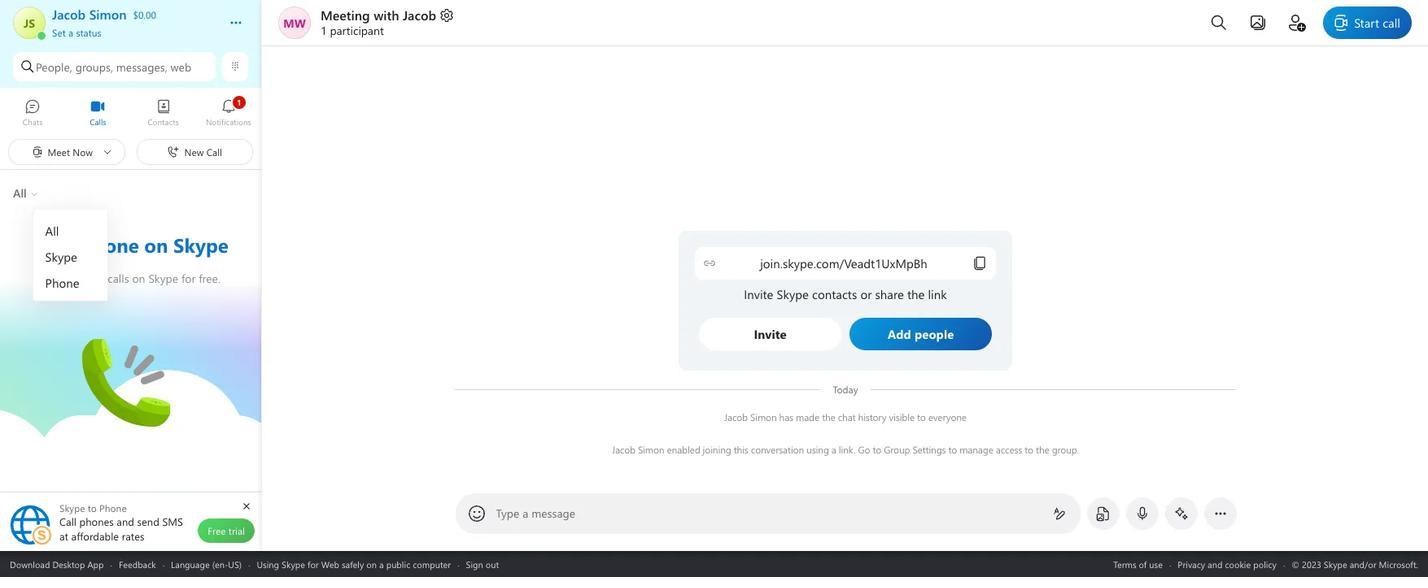 Task type: locate. For each thing, give the bounding box(es) containing it.
1 vertical spatial simon
[[637, 443, 664, 456]]

1 vertical spatial jacob
[[724, 411, 747, 424]]

group
[[883, 443, 910, 456]]

2 vertical spatial jacob
[[611, 443, 635, 456]]

0 vertical spatial jacob
[[403, 7, 436, 24]]

with
[[374, 7, 399, 24]]

language
[[171, 559, 210, 571]]

visible
[[889, 411, 914, 424]]

simon left has in the bottom right of the page
[[750, 411, 776, 424]]

1 horizontal spatial simon
[[750, 411, 776, 424]]

skype
[[282, 559, 305, 571]]

tab list
[[0, 92, 261, 137]]

1 horizontal spatial jacob
[[611, 443, 635, 456]]

a
[[68, 26, 73, 39], [831, 443, 836, 456], [523, 506, 528, 522], [379, 559, 384, 571]]

jacob for jacob simon enabled joining this conversation using a link. go to group settings to manage access to the group.
[[611, 443, 635, 456]]

meeting with jacob button
[[321, 7, 455, 24]]

safely
[[342, 559, 364, 571]]

simon for has made the chat history visible to everyone
[[750, 411, 776, 424]]

people,
[[36, 59, 72, 74]]

using skype for web safely on a public computer link
[[257, 559, 451, 571]]

people, groups, messages, web
[[36, 59, 191, 74]]

joining
[[702, 443, 731, 456]]

out
[[486, 559, 499, 571]]

to
[[917, 411, 925, 424], [872, 443, 881, 456], [948, 443, 957, 456], [1024, 443, 1033, 456]]

jacob right with
[[403, 7, 436, 24]]

groups,
[[75, 59, 113, 74]]

a inside button
[[68, 26, 73, 39]]

language (en-us) link
[[171, 559, 242, 571]]

jacob up this at the right bottom of the page
[[724, 411, 747, 424]]

jacob left 'enabled'
[[611, 443, 635, 456]]

simon
[[750, 411, 776, 424], [637, 443, 664, 456]]

made
[[795, 411, 819, 424]]

everyone
[[928, 411, 966, 424]]

0 horizontal spatial simon
[[637, 443, 664, 456]]

0 vertical spatial simon
[[750, 411, 776, 424]]

sign out
[[466, 559, 499, 571]]

menu
[[34, 214, 108, 300]]

2 horizontal spatial jacob
[[724, 411, 747, 424]]

go
[[858, 443, 870, 456]]

(en-
[[212, 559, 228, 571]]

using
[[806, 443, 829, 456]]

the
[[822, 411, 835, 424], [1035, 443, 1049, 456]]

us)
[[228, 559, 242, 571]]

sign
[[466, 559, 483, 571]]

the left chat
[[822, 411, 835, 424]]

a left link.
[[831, 443, 836, 456]]

language (en-us)
[[171, 559, 242, 571]]

Type a message text field
[[497, 506, 1039, 523]]

messages,
[[116, 59, 167, 74]]

1 vertical spatial the
[[1035, 443, 1049, 456]]

simon left 'enabled'
[[637, 443, 664, 456]]

simon for enabled joining this conversation using a link. go to group settings to manage access to the group.
[[637, 443, 664, 456]]

0 vertical spatial the
[[822, 411, 835, 424]]

a right set
[[68, 26, 73, 39]]

the left group.
[[1035, 443, 1049, 456]]

0 horizontal spatial the
[[822, 411, 835, 424]]

meeting with jacob
[[321, 7, 436, 24]]

group.
[[1051, 443, 1079, 456]]

sign out link
[[466, 559, 499, 571]]

web
[[170, 59, 191, 74]]

download
[[10, 559, 50, 571]]

jacob simon enabled joining this conversation using a link. go to group settings to manage access to the group.
[[611, 443, 1079, 456]]

jacob
[[403, 7, 436, 24], [724, 411, 747, 424], [611, 443, 635, 456]]

meeting
[[321, 7, 370, 24]]



Task type: vqa. For each thing, say whether or not it's contained in the screenshot.
for
yes



Task type: describe. For each thing, give the bounding box(es) containing it.
feedback link
[[119, 559, 156, 571]]

on
[[366, 559, 377, 571]]

canyoutalk
[[82, 330, 144, 347]]

cookie
[[1225, 559, 1251, 571]]

message
[[531, 506, 575, 522]]

0 horizontal spatial jacob
[[403, 7, 436, 24]]

1 horizontal spatial the
[[1035, 443, 1049, 456]]

set a status button
[[52, 23, 213, 39]]

set a status
[[52, 26, 101, 39]]

app
[[87, 559, 104, 571]]

privacy
[[1178, 559, 1205, 571]]

privacy and cookie policy link
[[1178, 559, 1277, 571]]

download desktop app
[[10, 559, 104, 571]]

has
[[779, 411, 793, 424]]

using skype for web safely on a public computer
[[257, 559, 451, 571]]

web
[[321, 559, 339, 571]]

history
[[858, 411, 886, 424]]

to right the 'settings'
[[948, 443, 957, 456]]

set
[[52, 26, 66, 39]]

terms of use link
[[1113, 559, 1163, 571]]

policy
[[1253, 559, 1277, 571]]

of
[[1139, 559, 1147, 571]]

to right access
[[1024, 443, 1033, 456]]

jacob for jacob simon has made the chat history visible to everyone
[[724, 411, 747, 424]]

computer
[[413, 559, 451, 571]]

for
[[308, 559, 319, 571]]

a right on
[[379, 559, 384, 571]]

feedback
[[119, 559, 156, 571]]

public
[[386, 559, 410, 571]]

a right type
[[523, 506, 528, 522]]

type a message
[[496, 506, 575, 522]]

using
[[257, 559, 279, 571]]

privacy and cookie policy
[[1178, 559, 1277, 571]]

type
[[496, 506, 519, 522]]

conversation
[[750, 443, 804, 456]]

this
[[733, 443, 748, 456]]

terms of use
[[1113, 559, 1163, 571]]

chat
[[837, 411, 855, 424]]

download desktop app link
[[10, 559, 104, 571]]

and
[[1208, 559, 1222, 571]]

status
[[76, 26, 101, 39]]

terms
[[1113, 559, 1136, 571]]

settings
[[912, 443, 945, 456]]

to right 'go' in the bottom of the page
[[872, 443, 881, 456]]

to right visible
[[917, 411, 925, 424]]

people, groups, messages, web button
[[13, 52, 216, 81]]

manage
[[959, 443, 993, 456]]

jacob simon has made the chat history visible to everyone
[[724, 411, 966, 424]]

enabled
[[666, 443, 700, 456]]

use
[[1149, 559, 1163, 571]]

access
[[995, 443, 1022, 456]]

link.
[[838, 443, 855, 456]]

desktop
[[52, 559, 85, 571]]



